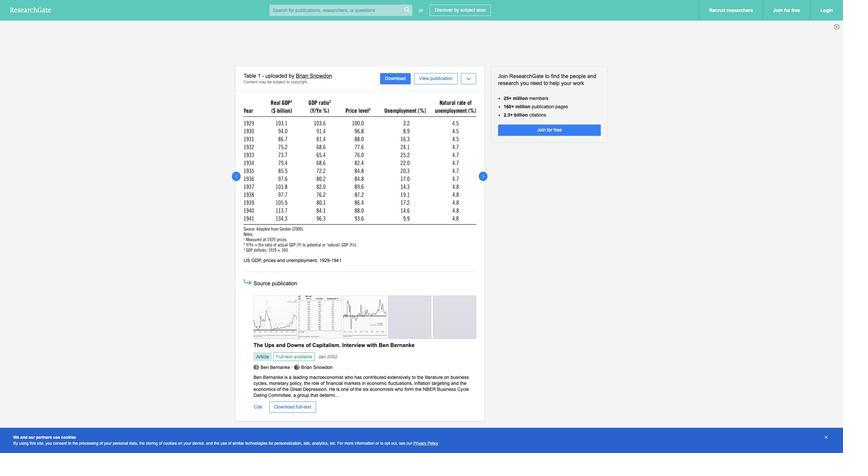 Task type: locate. For each thing, give the bounding box(es) containing it.
0 vertical spatial bernanke
[[391, 343, 415, 348]]

in
[[362, 381, 366, 386], [266, 437, 270, 443]]

jan 2002
[[318, 354, 338, 360]]

million up billion
[[516, 104, 531, 109]]

and right prices
[[277, 258, 285, 263]]

you
[[521, 80, 529, 86], [45, 442, 52, 446]]

1 horizontal spatial in
[[362, 381, 366, 386]]

subject left area
[[461, 7, 475, 13]]

1 horizontal spatial use
[[221, 442, 227, 446]]

1 horizontal spatial size m image
[[361, 318, 369, 325]]

privacy
[[414, 442, 427, 446]]

0 vertical spatial you
[[521, 80, 529, 86]]

ben for ben bernanke is a leading macroeconomist who has contributed extensively to the literature on business cycles, monetary policy, the role of financial markets in economic fluctuations, inflation targeting and the economics of the great depression. he is one of the six economists who form the nber business cycle dating committee, a group that determi...
[[254, 375, 262, 380]]

ben bernanke
[[261, 365, 290, 370]]

to left the help
[[544, 80, 548, 86]]

free down pages
[[554, 127, 562, 133]]

1 vertical spatial join for free link
[[498, 125, 601, 136]]

to left "copyright."
[[287, 80, 290, 84]]

and down business on the bottom of page
[[451, 381, 459, 386]]

1 horizontal spatial a
[[293, 393, 296, 398]]

0 vertical spatial join
[[774, 8, 783, 13]]

join
[[774, 8, 783, 13], [498, 73, 508, 79], [537, 127, 546, 133]]

the ups and downs of capitalism. interview with ben bernanke link
[[254, 343, 415, 348]]

0 horizontal spatial who
[[345, 375, 353, 380]]

0 horizontal spatial join
[[498, 73, 508, 79]]

use left similar
[[221, 442, 227, 446]]

0 horizontal spatial join for free link
[[498, 125, 601, 136]]

area
[[477, 7, 486, 13]]

us
[[244, 258, 250, 263]]

data,
[[129, 442, 138, 446]]

help
[[550, 80, 560, 86]]

nber
[[423, 387, 436, 392]]

1 vertical spatial by
[[289, 73, 295, 79]]

may
[[259, 80, 266, 84]]

1 vertical spatial you
[[45, 442, 52, 446]]

recruit
[[710, 8, 726, 13]]

to inside ben bernanke is a leading macroeconomist who has contributed extensively to the literature on business cycles, monetary policy, the role of financial markets in economic fluctuations, inflation targeting and the economics of the great depression. he is one of the six economists who form the nber business cycle dating committee, a group that determi...
[[412, 375, 416, 380]]

dating
[[254, 393, 267, 398]]

use
[[53, 436, 60, 440], [221, 442, 227, 446]]

1 horizontal spatial your
[[184, 442, 191, 446]]

in left source
[[266, 437, 270, 443]]

join for free link
[[763, 0, 810, 21], [498, 125, 601, 136]]

1 vertical spatial for
[[547, 127, 553, 133]]

2 vertical spatial ben
[[254, 375, 262, 380]]

source publication
[[254, 281, 297, 287]]

billion
[[514, 112, 528, 118]]

your right the help
[[561, 80, 572, 86]]

million right 25+ at the top of page
[[513, 96, 528, 101]]

0 vertical spatial for
[[784, 8, 791, 13]]

us gdp, prices and unemployment, 1929-1941 image
[[244, 100, 476, 253]]

to
[[545, 73, 550, 79], [287, 80, 290, 84], [544, 80, 548, 86], [412, 375, 416, 380], [68, 442, 71, 446], [380, 442, 384, 446]]

full-
[[296, 405, 304, 410]]

find
[[551, 73, 560, 79]]

0 vertical spatial brian snowdon link
[[296, 73, 332, 79]]

the ups and downs of capitalism. interview with ben bernanke
[[254, 343, 415, 348]]

recruit researchers link
[[699, 0, 763, 21]]

people
[[570, 73, 586, 79]]

0 vertical spatial snowdon
[[310, 73, 332, 79]]

our up this in the bottom of the page
[[29, 436, 35, 440]]

for inside main content
[[547, 127, 553, 133]]

ups
[[265, 343, 275, 348]]

0 horizontal spatial in
[[266, 437, 270, 443]]

of down the monetary
[[277, 387, 281, 392]]

1 vertical spatial ben
[[261, 365, 269, 370]]

0 vertical spatial cookies
[[61, 436, 76, 440]]

cite link
[[254, 404, 263, 411]]

who down fluctuations,
[[395, 387, 403, 392]]

snowdon inside table 1 - uploaded by brian snowdon content may be subject to copyright.
[[310, 73, 332, 79]]

interview
[[342, 343, 365, 348]]

brian up "copyright."
[[296, 73, 308, 79]]

we and our partners use cookies
[[13, 436, 76, 440]]

0 vertical spatial download
[[385, 76, 406, 81]]

your
[[561, 80, 572, 86], [104, 442, 112, 446], [184, 442, 191, 446]]

0 horizontal spatial our
[[29, 436, 35, 440]]

etc.
[[330, 442, 336, 446]]

0 vertical spatial join for free
[[774, 8, 801, 13]]

text
[[285, 354, 293, 360], [304, 405, 311, 410]]

one
[[341, 387, 349, 392]]

to left find in the right top of the page
[[545, 73, 550, 79]]

cycles,
[[254, 381, 268, 386]]

1 horizontal spatial cookies
[[163, 442, 177, 446]]

determi...
[[320, 393, 339, 398]]

researchgate
[[510, 73, 544, 79]]

privacy policy link
[[414, 442, 438, 446]]

brian snowdon link up "copyright."
[[296, 73, 332, 79]]

personal
[[113, 442, 128, 446]]

by inside table 1 - uploaded by brian snowdon content may be subject to copyright.
[[289, 73, 295, 79]]

publication down members at the right of the page
[[532, 104, 554, 109]]

1 vertical spatial snowdon
[[313, 365, 333, 370]]

copyright.
[[291, 80, 308, 84]]

for
[[784, 8, 791, 13], [547, 127, 553, 133], [269, 442, 273, 446]]

1 vertical spatial in
[[266, 437, 270, 443]]

bernanke inside ben bernanke is a leading macroeconomist who has contributed extensively to the literature on business cycles, monetary policy, the role of financial markets in economic fluctuations, inflation targeting and the economics of the great depression. he is one of the six economists who form the nber business cycle dating committee, a group that determi...
[[263, 375, 283, 380]]

your left personal
[[104, 442, 112, 446]]

1 vertical spatial free
[[554, 127, 562, 133]]

role
[[312, 381, 320, 386]]

size s image
[[404, 6, 411, 13]]

1 vertical spatial is
[[336, 387, 340, 392]]

available
[[294, 354, 312, 360]]

download down committee,
[[274, 405, 295, 410]]

policy,
[[290, 381, 303, 386]]

25+
[[504, 96, 512, 101]]

2 vertical spatial for
[[269, 442, 273, 446]]

that
[[311, 393, 318, 398]]

0 vertical spatial who
[[345, 375, 353, 380]]

this
[[30, 442, 36, 446]]

literature
[[425, 375, 443, 380]]

join inside 'join researchgate to find the people and research you need to help your work'
[[498, 73, 508, 79]]

1 horizontal spatial is
[[336, 387, 340, 392]]

on
[[444, 375, 450, 380], [178, 442, 183, 446]]

personalization,
[[275, 442, 302, 446]]

contexts
[[244, 437, 265, 443]]

bernanke right with
[[391, 343, 415, 348]]

fluctuations,
[[388, 381, 413, 386]]

1 vertical spatial subject
[[273, 80, 286, 84]]

in up six
[[362, 381, 366, 386]]

bernanke down full-
[[270, 365, 290, 370]]

ben for ben bernanke
[[261, 365, 269, 370]]

and inside 'join researchgate to find the people and research you need to help your work'
[[588, 73, 597, 79]]

1 horizontal spatial download
[[385, 76, 406, 81]]

0 horizontal spatial text
[[285, 354, 293, 360]]

ben inside ben bernanke is a leading macroeconomist who has contributed extensively to the literature on business cycles, monetary policy, the role of financial markets in economic fluctuations, inflation targeting and the economics of the great depression. he is one of the six economists who form the nber business cycle dating committee, a group that determi...
[[254, 375, 262, 380]]

see
[[399, 442, 406, 446]]

0 vertical spatial brian
[[296, 73, 308, 79]]

cookies
[[61, 436, 76, 440], [163, 442, 177, 446]]

1 horizontal spatial you
[[521, 80, 529, 86]]

of down macroeconomist
[[321, 381, 325, 386]]

1 horizontal spatial size m image
[[271, 318, 279, 325]]

size m image
[[243, 277, 253, 287], [271, 318, 279, 325]]

0 horizontal spatial by
[[289, 73, 295, 79]]

for
[[338, 442, 343, 446]]

a down great
[[293, 393, 296, 398]]

1 vertical spatial brian
[[301, 365, 312, 370]]

1 vertical spatial on
[[178, 442, 183, 446]]

brian snowdon image
[[294, 365, 300, 371]]

0 horizontal spatial size m image
[[316, 318, 324, 325]]

text down downs
[[285, 354, 293, 360]]

0 vertical spatial subject
[[461, 7, 475, 13]]

ben right with
[[379, 343, 389, 348]]

on up targeting
[[444, 375, 450, 380]]

snowdon
[[310, 73, 332, 79], [313, 365, 333, 370]]

0 vertical spatial join for free link
[[763, 0, 810, 21]]

0 vertical spatial free
[[792, 8, 801, 13]]

ben bernanke is a leading macroeconomist who has contributed extensively to the literature on business cycles, monetary policy, the role of financial markets in economic fluctuations, inflation targeting and the economics of the great depression. he is one of the six economists who form the nber business cycle dating committee, a group that determi...
[[254, 375, 469, 398]]

to left opt
[[380, 442, 384, 446]]

committee,
[[268, 393, 292, 398]]

of up the 'available'
[[306, 343, 311, 348]]

0 vertical spatial our
[[29, 436, 35, 440]]

who up markets
[[345, 375, 353, 380]]

business
[[437, 387, 456, 392]]

0 vertical spatial a
[[289, 375, 292, 380]]

ben right ben bernanke image
[[261, 365, 269, 370]]

1 vertical spatial or
[[376, 442, 379, 446]]

us gdp, prices and unemployment, 1929-1941
[[244, 258, 342, 263]]

1 vertical spatial download
[[274, 405, 295, 410]]

prices
[[264, 258, 276, 263]]

and
[[588, 73, 597, 79], [277, 258, 285, 263], [276, 343, 286, 348], [451, 381, 459, 386], [20, 436, 27, 440], [206, 442, 213, 446]]

size m image
[[316, 318, 324, 325], [361, 318, 369, 325]]

or left opt
[[376, 442, 379, 446]]

0 horizontal spatial subject
[[273, 80, 286, 84]]

cookies up consent
[[61, 436, 76, 440]]

download left view
[[385, 76, 406, 81]]

1 horizontal spatial text
[[304, 405, 311, 410]]

jan
[[318, 354, 326, 360]]

1 horizontal spatial subject
[[461, 7, 475, 13]]

1 horizontal spatial for
[[547, 127, 553, 133]]

1 vertical spatial brian snowdon link
[[294, 365, 333, 371]]

1 vertical spatial text
[[304, 405, 311, 410]]

you down researchgate
[[521, 80, 529, 86]]

our right see
[[407, 442, 412, 446]]

main content
[[0, 66, 843, 453]]

bernanke up the monetary
[[263, 375, 283, 380]]

recruit researchers
[[710, 8, 753, 13]]

0 vertical spatial is
[[284, 375, 288, 380]]

2 horizontal spatial your
[[561, 80, 572, 86]]

0 vertical spatial use
[[53, 436, 60, 440]]

is right he
[[336, 387, 340, 392]]

2 vertical spatial bernanke
[[263, 375, 283, 380]]

on left "device,"
[[178, 442, 183, 446]]

by up "copyright."
[[289, 73, 295, 79]]

the left processing
[[73, 442, 78, 446]]

size m image left source on the left bottom of the page
[[243, 277, 253, 287]]

subject down uploaded
[[273, 80, 286, 84]]

bernanke inside ben bernanke link
[[270, 365, 290, 370]]

download full-text link
[[269, 402, 316, 413]]

you down the we and our partners use cookies
[[45, 442, 52, 446]]

0 horizontal spatial size m image
[[243, 277, 253, 287]]

1 vertical spatial who
[[395, 387, 403, 392]]

2 horizontal spatial join
[[774, 8, 783, 13]]

more
[[345, 442, 354, 446]]

0 horizontal spatial free
[[554, 127, 562, 133]]

0 horizontal spatial download
[[274, 405, 295, 410]]

brian snowdon link down jan
[[294, 365, 333, 371]]

the up cycle
[[460, 381, 467, 386]]

1 horizontal spatial join
[[537, 127, 546, 133]]

site,
[[37, 442, 44, 446]]

1 vertical spatial cookies
[[163, 442, 177, 446]]

discover
[[435, 7, 453, 13]]

0 horizontal spatial you
[[45, 442, 52, 446]]

1 vertical spatial join for free
[[537, 127, 562, 133]]

the right find in the right top of the page
[[561, 73, 569, 79]]

1 horizontal spatial on
[[444, 375, 450, 380]]

the
[[561, 73, 569, 79], [417, 375, 424, 380], [304, 381, 310, 386], [460, 381, 467, 386], [282, 387, 289, 392], [355, 387, 362, 392], [415, 387, 422, 392], [73, 442, 78, 446], [139, 442, 145, 446], [214, 442, 220, 446]]

publication right view
[[431, 76, 453, 81]]

1 horizontal spatial by
[[454, 7, 459, 13]]

use up consent
[[53, 436, 60, 440]]

the left role
[[304, 381, 310, 386]]

is up the monetary
[[284, 375, 288, 380]]

size m image up capitalism.
[[316, 318, 324, 325]]

cookies right storing
[[163, 442, 177, 446]]

0 vertical spatial or
[[419, 8, 423, 13]]

view publication link
[[414, 73, 458, 85]]

size m image up ups at the bottom
[[271, 318, 279, 325]]

0 vertical spatial in
[[362, 381, 366, 386]]

text down group
[[304, 405, 311, 410]]

subject
[[461, 7, 475, 13], [273, 80, 286, 84]]

and right "device,"
[[206, 442, 213, 446]]

your left "device,"
[[184, 442, 191, 446]]

free
[[792, 8, 801, 13], [554, 127, 562, 133]]

brian right brian snowdon icon
[[301, 365, 312, 370]]

economic
[[367, 381, 387, 386]]

publication
[[431, 76, 453, 81], [532, 104, 554, 109], [272, 281, 297, 287], [289, 437, 315, 443]]

free left the login 'link'
[[792, 8, 801, 13]]

a up policy,
[[289, 375, 292, 380]]

he
[[329, 387, 335, 392]]

0 vertical spatial on
[[444, 375, 450, 380]]

the left six
[[355, 387, 362, 392]]

and right the "people"
[[588, 73, 597, 79]]

by using this site, you consent to the processing of your personal data, the storing of cookies on your device, and the use of similar technologies for personalization, ads, analytics, etc. for more information or to opt out, see our privacy policy
[[13, 442, 438, 446]]

source
[[254, 281, 271, 287]]

or right size s image
[[419, 8, 423, 13]]

great
[[290, 387, 302, 392]]

the right data,
[[139, 442, 145, 446]]

size m image up with
[[361, 318, 369, 325]]

group
[[297, 393, 309, 398]]

ben
[[379, 343, 389, 348], [261, 365, 269, 370], [254, 375, 262, 380]]

to up inflation
[[412, 375, 416, 380]]

ben up cycles,
[[254, 375, 262, 380]]

1 vertical spatial our
[[407, 442, 412, 446]]

1 vertical spatial bernanke
[[270, 365, 290, 370]]

by right discover
[[454, 7, 459, 13]]



Task type: vqa. For each thing, say whether or not it's contained in the screenshot.
PRIVACY POLICY link
yes



Task type: describe. For each thing, give the bounding box(es) containing it.
leading
[[293, 375, 308, 380]]

publication right source
[[289, 437, 315, 443]]

in inside ben bernanke is a leading macroeconomist who has contributed extensively to the literature on business cycles, monetary policy, the role of financial markets in economic fluctuations, inflation targeting and the economics of the great depression. he is one of the six economists who form the nber business cycle dating committee, a group that determi...
[[362, 381, 366, 386]]

full-
[[276, 354, 285, 360]]

discover by subject area link
[[430, 5, 491, 16]]

by
[[13, 442, 18, 446]]

ben bernanke link
[[254, 365, 290, 371]]

2 vertical spatial join
[[537, 127, 546, 133]]

discover by subject area
[[435, 7, 486, 13]]

content
[[244, 80, 258, 84]]

0 horizontal spatial is
[[284, 375, 288, 380]]

download full-text
[[274, 405, 311, 410]]

processing
[[79, 442, 98, 446]]

citations
[[529, 112, 546, 118]]

members
[[529, 96, 549, 101]]

0 horizontal spatial on
[[178, 442, 183, 446]]

the inside 'join researchgate to find the people and research you need to help your work'
[[561, 73, 569, 79]]

storing
[[146, 442, 158, 446]]

you inside 'join researchgate to find the people and research you need to help your work'
[[521, 80, 529, 86]]

main content containing table 1
[[0, 66, 843, 453]]

1 vertical spatial million
[[516, 104, 531, 109]]

1 horizontal spatial or
[[419, 8, 423, 13]]

economics
[[254, 387, 276, 392]]

full-text available
[[276, 354, 312, 360]]

1 horizontal spatial who
[[395, 387, 403, 392]]

0 vertical spatial by
[[454, 7, 459, 13]]

publication right source on the left bottom of the page
[[272, 281, 297, 287]]

gdp,
[[251, 258, 262, 263]]

business
[[451, 375, 469, 380]]

pages
[[556, 104, 568, 109]]

publication inside 25+ million members 160+ million publication pages 2.3+ billion citations
[[532, 104, 554, 109]]

download for download
[[385, 76, 406, 81]]

partners
[[36, 436, 52, 440]]

the
[[254, 343, 263, 348]]

and right ups at the bottom
[[276, 343, 286, 348]]

source
[[272, 437, 288, 443]]

to right consent
[[68, 442, 71, 446]]

article
[[256, 354, 269, 360]]

2 size m image from the left
[[361, 318, 369, 325]]

1 horizontal spatial join for free link
[[763, 0, 810, 21]]

on inside ben bernanke is a leading macroeconomist who has contributed extensively to the literature on business cycles, monetary policy, the role of financial markets in economic fluctuations, inflation targeting and the economics of the great depression. he is one of the six economists who form the nber business cycle dating committee, a group that determi...
[[444, 375, 450, 380]]

six
[[363, 387, 369, 392]]

0 horizontal spatial or
[[376, 442, 379, 446]]

2.3+
[[504, 112, 513, 118]]

2 horizontal spatial for
[[784, 8, 791, 13]]

view
[[419, 76, 429, 81]]

1 vertical spatial use
[[221, 442, 227, 446]]

of right storing
[[159, 442, 162, 446]]

✕
[[825, 436, 828, 440]]

work
[[573, 80, 584, 86]]

brian inside table 1 - uploaded by brian snowdon content may be subject to copyright.
[[296, 73, 308, 79]]

contexts in source publication
[[244, 437, 315, 443]]

login
[[821, 8, 833, 13]]

device,
[[192, 442, 205, 446]]

has
[[355, 375, 362, 380]]

cycle
[[458, 387, 469, 392]]

and inside ben bernanke is a leading macroeconomist who has contributed extensively to the literature on business cycles, monetary policy, the role of financial markets in economic fluctuations, inflation targeting and the economics of the great depression. he is one of the six economists who form the nber business cycle dating committee, a group that determi...
[[451, 381, 459, 386]]

information
[[355, 442, 375, 446]]

subject inside table 1 - uploaded by brian snowdon content may be subject to copyright.
[[273, 80, 286, 84]]

bernanke for ben bernanke
[[270, 365, 290, 370]]

1 vertical spatial size m image
[[271, 318, 279, 325]]

1 horizontal spatial free
[[792, 8, 801, 13]]

0 horizontal spatial your
[[104, 442, 112, 446]]

similar
[[233, 442, 244, 446]]

contributed
[[363, 375, 386, 380]]

targeting
[[432, 381, 450, 386]]

160+
[[504, 104, 514, 109]]

inflation
[[414, 381, 431, 386]]

need
[[531, 80, 542, 86]]

monetary
[[269, 381, 289, 386]]

0 horizontal spatial a
[[289, 375, 292, 380]]

view publication
[[419, 76, 453, 81]]

the up committee,
[[282, 387, 289, 392]]

macroeconomist
[[309, 375, 343, 380]]

financial
[[326, 381, 343, 386]]

the right "device,"
[[214, 442, 220, 446]]

0 vertical spatial text
[[285, 354, 293, 360]]

your inside 'join researchgate to find the people and research you need to help your work'
[[561, 80, 572, 86]]

ben bernanke image
[[254, 365, 259, 371]]

extensively
[[388, 375, 411, 380]]

of left similar
[[228, 442, 232, 446]]

technologies
[[245, 442, 268, 446]]

login link
[[810, 0, 843, 21]]

✕ button
[[823, 435, 830, 441]]

0 vertical spatial ben
[[379, 343, 389, 348]]

opt
[[385, 442, 390, 446]]

download link
[[380, 73, 411, 85]]

depression.
[[303, 387, 328, 392]]

policy
[[428, 442, 438, 446]]

0 vertical spatial size m image
[[243, 277, 253, 287]]

free inside main content
[[554, 127, 562, 133]]

researchgate logo image
[[10, 7, 51, 13]]

the down inflation
[[415, 387, 422, 392]]

of down markets
[[350, 387, 354, 392]]

Search for publications, researchers, or questions field
[[270, 5, 413, 16]]

to inside table 1 - uploaded by brian snowdon content may be subject to copyright.
[[287, 80, 290, 84]]

cite
[[254, 405, 262, 410]]

1 horizontal spatial our
[[407, 442, 412, 446]]

brian snowdon
[[301, 365, 333, 370]]

join researchgate to find the people and research you need to help your work
[[498, 73, 597, 86]]

0 horizontal spatial join for free
[[537, 127, 562, 133]]

0 vertical spatial million
[[513, 96, 528, 101]]

ads,
[[304, 442, 311, 446]]

capitalism.
[[312, 343, 341, 348]]

form
[[405, 387, 414, 392]]

bernanke for ben bernanke is a leading macroeconomist who has contributed extensively to the literature on business cycles, monetary policy, the role of financial markets in economic fluctuations, inflation targeting and the economics of the great depression. he is one of the six economists who form the nber business cycle dating committee, a group that determi...
[[263, 375, 283, 380]]

analytics,
[[312, 442, 329, 446]]

using
[[19, 442, 29, 446]]

0 horizontal spatial cookies
[[61, 436, 76, 440]]

economists
[[370, 387, 394, 392]]

1 size m image from the left
[[316, 318, 324, 325]]

1 horizontal spatial join for free
[[774, 8, 801, 13]]

1929-
[[319, 258, 331, 263]]

0 horizontal spatial use
[[53, 436, 60, 440]]

out,
[[391, 442, 398, 446]]

of right processing
[[100, 442, 103, 446]]

the up inflation
[[417, 375, 424, 380]]

markets
[[344, 381, 361, 386]]

uploaded
[[266, 73, 287, 79]]

and up "using"
[[20, 436, 27, 440]]

-
[[262, 73, 264, 79]]

1 vertical spatial a
[[293, 393, 296, 398]]

unemployment,
[[286, 258, 318, 263]]

download for download full-text
[[274, 405, 295, 410]]



